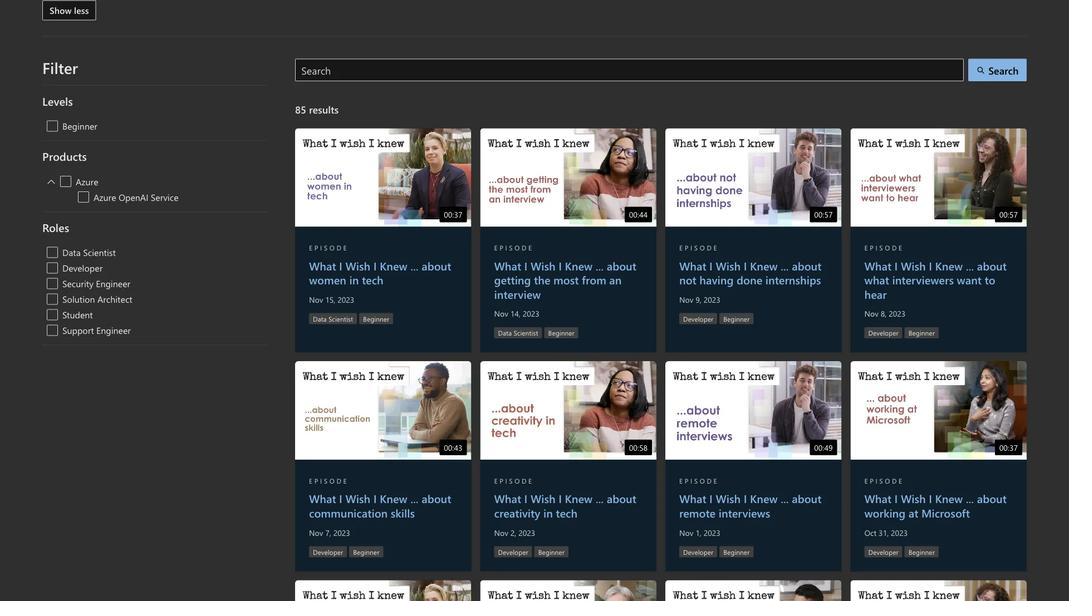 Task type: locate. For each thing, give the bounding box(es) containing it.
what up 'hear'
[[865, 258, 892, 273]]

beginner down done
[[723, 314, 750, 323]]

2023 right 15,
[[338, 294, 354, 305]]

31,
[[879, 528, 889, 538]]

nov left 8,
[[865, 309, 879, 319]]

about for what i wish i knew ... about what interviewers want to hear
[[977, 258, 1007, 273]]

1 vertical spatial data
[[313, 314, 327, 323]]

episode up not
[[679, 243, 719, 252]]

episode up working
[[865, 476, 904, 485]]

what up 15,
[[309, 258, 336, 273]]

... inside what i wish i knew ... about remote interviews
[[781, 492, 789, 506]]

wish inside what i wish i knew ... about what interviewers want to hear
[[901, 258, 926, 273]]

tech right creativity on the bottom of page
[[556, 506, 578, 521]]

azure openai service
[[94, 191, 178, 203]]

about for what i wish i knew ... about remote interviews
[[792, 492, 822, 506]]

00:58 link
[[480, 362, 657, 460]]

0 vertical spatial in
[[349, 273, 359, 287]]

beginner for what i wish i knew ... about remote interviews
[[723, 548, 750, 557]]

engineer up architect
[[96, 278, 130, 290]]

2023 right 31,
[[891, 528, 908, 538]]

2023
[[338, 294, 354, 305], [704, 294, 721, 305], [523, 309, 540, 319], [889, 309, 906, 319], [333, 528, 350, 538], [519, 528, 535, 538], [704, 528, 721, 538], [891, 528, 908, 538]]

wish inside what i wish i knew ... about creativity in tech
[[531, 492, 556, 506]]

nov
[[309, 294, 323, 305], [679, 294, 694, 305], [494, 309, 508, 319], [865, 309, 879, 319], [309, 528, 323, 538], [494, 528, 508, 538], [679, 528, 694, 538]]

0 vertical spatial data scientist
[[62, 246, 116, 258]]

1 horizontal spatial data
[[313, 314, 327, 323]]

0 vertical spatial engineer
[[96, 278, 130, 290]]

wish inside what i wish i knew ... about remote interviews
[[716, 492, 741, 506]]

nov 7, 2023
[[309, 528, 350, 538]]

security engineer
[[62, 278, 130, 290]]

developer up security
[[62, 262, 103, 274]]

nov 1, 2023
[[679, 528, 721, 538]]

the
[[534, 273, 551, 287]]

developer down 1,
[[683, 548, 713, 557]]

what i wish i knew ... about getting the most from an interview
[[494, 258, 637, 302]]

00:49 link
[[665, 362, 842, 460]]

azure left openai
[[94, 191, 116, 203]]

nov 2, 2023
[[494, 528, 535, 538]]

most
[[554, 273, 579, 287]]

wish inside what i wish i knew ... about communication skills
[[346, 492, 370, 506]]

1 horizontal spatial in
[[543, 506, 553, 521]]

0 horizontal spatial 00:57
[[814, 209, 833, 220]]

episode for what i wish i knew ... about not having done internships
[[679, 243, 719, 252]]

developer down 9,
[[683, 314, 713, 323]]

what inside the what i wish i knew ... about not having done internships
[[679, 258, 706, 273]]

1 vertical spatial azure
[[94, 191, 116, 203]]

0 horizontal spatial data
[[62, 246, 81, 258]]

episode up communication
[[309, 476, 349, 485]]

developer
[[62, 262, 103, 274], [683, 314, 713, 323], [868, 329, 899, 338], [313, 548, 343, 557], [498, 548, 528, 557], [683, 548, 713, 557], [868, 548, 899, 557]]

data scientist for what i wish i knew ... about women in tech
[[313, 314, 353, 323]]

knew inside the what i wish i knew ... about not having done internships
[[750, 258, 778, 273]]

what for remote
[[679, 492, 706, 506]]

support engineer
[[62, 324, 131, 336]]

data down 15,
[[313, 314, 327, 323]]

episode for what i wish i knew ... about working at microsoft
[[865, 476, 904, 485]]

data scientist for what i wish i knew ... about getting the most from an interview
[[498, 329, 538, 338]]

i right creativity on the bottom of page
[[559, 492, 562, 506]]

2023 right 9,
[[704, 294, 721, 305]]

developer for what i wish i knew ... about creativity in tech
[[498, 548, 528, 557]]

00:57
[[814, 209, 833, 220], [999, 209, 1018, 220]]

data scientist up security engineer
[[62, 246, 116, 258]]

about inside what i wish i knew ... about what interviewers want to hear
[[977, 258, 1007, 273]]

wish inside the what i wish i knew ... about not having done internships
[[716, 258, 741, 273]]

2 horizontal spatial data scientist
[[498, 329, 538, 338]]

azure for azure
[[76, 175, 98, 187]]

1 vertical spatial 00:37 link
[[851, 362, 1027, 460]]

roles
[[42, 220, 69, 235]]

azure for azure openai service
[[94, 191, 116, 203]]

about inside what i wish i knew ... about creativity in tech
[[607, 492, 637, 506]]

2023 right 1,
[[704, 528, 721, 538]]

knew
[[380, 258, 407, 273], [565, 258, 593, 273], [750, 258, 778, 273], [935, 258, 963, 273], [380, 492, 407, 506], [565, 492, 593, 506], [750, 492, 778, 506], [935, 492, 963, 506]]

1 vertical spatial scientist
[[329, 314, 353, 323]]

0 vertical spatial 00:37 link
[[295, 128, 471, 227]]

beginner down interviewers
[[909, 329, 935, 338]]

nov left 9,
[[679, 294, 694, 305]]

beginner down communication
[[353, 548, 379, 557]]

wish for getting
[[531, 258, 556, 273]]

data for what i wish i knew ... about getting the most from an interview
[[498, 329, 512, 338]]

in right creativity on the bottom of page
[[543, 506, 553, 521]]

tech right women at the left top of page
[[362, 273, 384, 287]]

... for what i wish i knew ... about what interviewers want to hear
[[966, 258, 974, 273]]

what inside what i wish i knew ... about creativity in tech
[[494, 492, 521, 506]]

developer for what i wish i knew ... about what interviewers want to hear
[[868, 329, 899, 338]]

wish for remote
[[716, 492, 741, 506]]

00:44 link
[[480, 128, 657, 227]]

0 horizontal spatial scientist
[[83, 246, 116, 258]]

beginner down what i wish i knew ... about women in tech link
[[363, 314, 389, 323]]

show less
[[50, 4, 89, 16]]

what i wish i knew ... about creativity in tech link
[[494, 492, 637, 521]]

what inside what i wish i knew ... about what interviewers want to hear
[[865, 258, 892, 273]]

service
[[151, 191, 178, 203]]

data scientist
[[62, 246, 116, 258], [313, 314, 353, 323], [498, 329, 538, 338]]

00:57 link
[[665, 128, 842, 227], [851, 128, 1027, 227]]

0 vertical spatial scientist
[[83, 246, 116, 258]]

i left 'at'
[[895, 492, 898, 506]]

wish inside what i wish i knew ... about women in tech
[[346, 258, 370, 273]]

beginner down what i wish i knew ... about creativity in tech
[[538, 548, 565, 557]]

... inside the what i wish i knew ... about not having done internships
[[781, 258, 789, 273]]

0 vertical spatial tech
[[362, 273, 384, 287]]

2023 for not
[[704, 294, 721, 305]]

developer down 8,
[[868, 329, 899, 338]]

scientist down nov 15, 2023 on the left of page
[[329, 314, 353, 323]]

... inside what i wish i knew ... about working at microsoft
[[966, 492, 974, 506]]

0 vertical spatial data
[[62, 246, 81, 258]]

interviewers
[[892, 273, 954, 287]]

about for what i wish i knew ... about creativity in tech
[[607, 492, 637, 506]]

episode up women at the left top of page
[[309, 243, 349, 252]]

nov left 2,
[[494, 528, 508, 538]]

what for what
[[865, 258, 892, 273]]

tech for creativity
[[556, 506, 578, 521]]

skills
[[391, 506, 415, 521]]

1 00:57 from the left
[[814, 209, 833, 220]]

... for what i wish i knew ... about working at microsoft
[[966, 492, 974, 506]]

what for women
[[309, 258, 336, 273]]

nov left 7,
[[309, 528, 323, 538]]

interviews
[[719, 506, 770, 521]]

0 horizontal spatial tech
[[362, 273, 384, 287]]

tech inside what i wish i knew ... about women in tech
[[362, 273, 384, 287]]

00:37 for what i wish i knew ... about working at microsoft
[[999, 443, 1018, 453]]

00:57 link for done
[[665, 128, 842, 227]]

Search text field
[[295, 59, 964, 81]]

less
[[74, 4, 89, 16]]

nov left 14,
[[494, 309, 508, 319]]

what up interview
[[494, 258, 521, 273]]

wish for women
[[346, 258, 370, 273]]

oct 31, 2023
[[865, 528, 908, 538]]

what
[[309, 258, 336, 273], [494, 258, 521, 273], [679, 258, 706, 273], [865, 258, 892, 273], [309, 492, 336, 506], [494, 492, 521, 506], [679, 492, 706, 506], [865, 492, 892, 506]]

1,
[[696, 528, 702, 538]]

what up 9,
[[679, 258, 706, 273]]

scientist for what i wish i knew ... about women in tech
[[329, 314, 353, 323]]

episode up getting on the top left
[[494, 243, 534, 252]]

data for what i wish i knew ... about women in tech
[[313, 314, 327, 323]]

00:37
[[444, 209, 462, 220], [999, 443, 1018, 453]]

2 00:57 link from the left
[[851, 128, 1027, 227]]

1 00:57 link from the left
[[665, 128, 842, 227]]

what for working
[[865, 492, 892, 506]]

what up 31,
[[865, 492, 892, 506]]

nov for what i wish i knew ... about women in tech
[[309, 294, 323, 305]]

microsoft
[[922, 506, 970, 521]]

... inside what i wish i knew ... about getting the most from an interview
[[596, 258, 604, 273]]

tech
[[362, 273, 384, 287], [556, 506, 578, 521]]

what
[[865, 273, 889, 287]]

episode up what on the right of page
[[865, 243, 904, 252]]

... for what i wish i knew ... about creativity in tech
[[596, 492, 604, 506]]

i up nov 1, 2023
[[710, 492, 713, 506]]

what inside what i wish i knew ... about communication skills
[[309, 492, 336, 506]]

1 vertical spatial engineer
[[96, 324, 131, 336]]

i
[[339, 258, 342, 273], [374, 258, 377, 273], [524, 258, 528, 273], [559, 258, 562, 273], [710, 258, 713, 273], [744, 258, 747, 273], [895, 258, 898, 273], [929, 258, 932, 273], [339, 492, 342, 506], [374, 492, 377, 506], [524, 492, 528, 506], [559, 492, 562, 506], [710, 492, 713, 506], [744, 492, 747, 506], [895, 492, 898, 506], [929, 492, 932, 506]]

2 vertical spatial scientist
[[514, 329, 538, 338]]

knew for getting
[[565, 258, 593, 273]]

14,
[[511, 309, 521, 319]]

1 horizontal spatial 00:37
[[999, 443, 1018, 453]]

0 horizontal spatial data scientist
[[62, 246, 116, 258]]

scientist
[[83, 246, 116, 258], [329, 314, 353, 323], [514, 329, 538, 338]]

about inside what i wish i knew ... about working at microsoft
[[977, 492, 1007, 506]]

scientist up security engineer
[[83, 246, 116, 258]]

developer down 7,
[[313, 548, 343, 557]]

beginner down 'at'
[[909, 548, 935, 557]]

knew inside what i wish i knew ... about communication skills
[[380, 492, 407, 506]]

knew inside what i wish i knew ... about getting the most from an interview
[[565, 258, 593, 273]]

wish inside what i wish i knew ... about working at microsoft
[[901, 492, 926, 506]]

scientist inside roles element
[[83, 246, 116, 258]]

... inside what i wish i knew ... about women in tech
[[411, 258, 419, 273]]

knew for what
[[935, 258, 963, 273]]

nov 15, 2023
[[309, 294, 354, 305]]

about inside the what i wish i knew ... about not having done internships
[[792, 258, 822, 273]]

15,
[[325, 294, 335, 305]]

1 horizontal spatial 00:57
[[999, 209, 1018, 220]]

i right women at the left top of page
[[374, 258, 377, 273]]

1 horizontal spatial scientist
[[329, 314, 353, 323]]

0 vertical spatial azure
[[76, 175, 98, 187]]

2,
[[511, 528, 516, 538]]

tech inside what i wish i knew ... about creativity in tech
[[556, 506, 578, 521]]

developer for what i wish i knew ... about working at microsoft
[[868, 548, 899, 557]]

beginner
[[62, 120, 97, 132], [363, 314, 389, 323], [723, 314, 750, 323], [548, 329, 575, 338], [909, 329, 935, 338], [353, 548, 379, 557], [538, 548, 565, 557], [723, 548, 750, 557], [909, 548, 935, 557]]

data
[[62, 246, 81, 258], [313, 314, 327, 323], [498, 329, 512, 338]]

1 vertical spatial 00:37
[[999, 443, 1018, 453]]

in inside what i wish i knew ... about creativity in tech
[[543, 506, 553, 521]]

1 horizontal spatial tech
[[556, 506, 578, 521]]

1 horizontal spatial 00:57 link
[[851, 128, 1027, 227]]

2023 right 7,
[[333, 528, 350, 538]]

wish for working
[[901, 492, 926, 506]]

what inside what i wish i knew ... about getting the most from an interview
[[494, 258, 521, 273]]

an
[[609, 273, 622, 287]]

0 horizontal spatial 00:37
[[444, 209, 462, 220]]

episode
[[309, 243, 349, 252], [494, 243, 534, 252], [679, 243, 719, 252], [865, 243, 904, 252], [309, 476, 349, 485], [494, 476, 534, 485], [679, 476, 719, 485], [865, 476, 904, 485]]

about inside what i wish i knew ... about women in tech
[[422, 258, 451, 273]]

data down roles
[[62, 246, 81, 258]]

knew inside what i wish i knew ... about creativity in tech
[[565, 492, 593, 506]]

about inside what i wish i knew ... about remote interviews
[[792, 492, 822, 506]]

in right women at the left top of page
[[349, 273, 359, 287]]

i left skills
[[374, 492, 377, 506]]

knew inside what i wish i knew ... about working at microsoft
[[935, 492, 963, 506]]

1 vertical spatial data scientist
[[313, 314, 353, 323]]

0 horizontal spatial 00:57 link
[[665, 128, 842, 227]]

1 vertical spatial tech
[[556, 506, 578, 521]]

developer for what i wish i knew ... about communication skills
[[313, 548, 343, 557]]

episode up remote
[[679, 476, 719, 485]]

85 results
[[295, 103, 339, 116]]

knew for remote
[[750, 492, 778, 506]]

developer down 2,
[[498, 548, 528, 557]]

about inside what i wish i knew ... about getting the most from an interview
[[607, 258, 637, 273]]

00:37 link
[[295, 128, 471, 227], [851, 362, 1027, 460]]

interview
[[494, 287, 541, 302]]

data down 14,
[[498, 329, 512, 338]]

2 horizontal spatial data
[[498, 329, 512, 338]]

to
[[985, 273, 995, 287]]

knew inside what i wish i knew ... about remote interviews
[[750, 492, 778, 506]]

data scientist down nov 14, 2023
[[498, 329, 538, 338]]

00:37 link for tech
[[295, 128, 471, 227]]

... inside what i wish i knew ... about creativity in tech
[[596, 492, 604, 506]]

security
[[62, 278, 94, 290]]

nov left 1,
[[679, 528, 694, 538]]

about inside what i wish i knew ... about communication skills
[[422, 492, 451, 506]]

in
[[349, 273, 359, 287], [543, 506, 553, 521]]

about for what i wish i knew ... about communication skills
[[422, 492, 451, 506]]

00:43 link
[[295, 362, 471, 460]]

... for what i wish i knew ... about communication skills
[[411, 492, 419, 506]]

products
[[42, 149, 87, 164]]

creativity
[[494, 506, 540, 521]]

what up 7,
[[309, 492, 336, 506]]

what inside what i wish i knew ... about women in tech
[[309, 258, 336, 273]]

oct
[[865, 528, 877, 538]]

what inside what i wish i knew ... about remote interviews
[[679, 492, 706, 506]]

beginner down interviews
[[723, 548, 750, 557]]

engineer down architect
[[96, 324, 131, 336]]

2023 right 2,
[[519, 528, 535, 538]]

wish for creativity
[[531, 492, 556, 506]]

in inside what i wish i knew ... about women in tech
[[349, 273, 359, 287]]

nov 9, 2023
[[679, 294, 721, 305]]

results
[[309, 103, 339, 116]]

about
[[422, 258, 451, 273], [607, 258, 637, 273], [792, 258, 822, 273], [977, 258, 1007, 273], [422, 492, 451, 506], [607, 492, 637, 506], [792, 492, 822, 506], [977, 492, 1007, 506]]

what up 2,
[[494, 492, 521, 506]]

1 vertical spatial in
[[543, 506, 553, 521]]

2 horizontal spatial scientist
[[514, 329, 538, 338]]

what i wish i knew ... about not having done internships
[[679, 258, 822, 287]]

what inside what i wish i knew ... about working at microsoft
[[865, 492, 892, 506]]

1 horizontal spatial data scientist
[[313, 314, 353, 323]]

... for what i wish i knew ... about getting the most from an interview
[[596, 258, 604, 273]]

beginner for what i wish i knew ... about not having done internships
[[723, 314, 750, 323]]

beginner down what i wish i knew ... about getting the most from an interview
[[548, 329, 575, 338]]

knew inside what i wish i knew ... about women in tech
[[380, 258, 407, 273]]

data scientist down nov 15, 2023 on the left of page
[[313, 314, 353, 323]]

wish
[[346, 258, 370, 273], [531, 258, 556, 273], [716, 258, 741, 273], [901, 258, 926, 273], [346, 492, 370, 506], [531, 492, 556, 506], [716, 492, 741, 506], [901, 492, 926, 506]]

not
[[679, 273, 697, 287]]

2 vertical spatial data scientist
[[498, 329, 538, 338]]

roles element
[[42, 246, 268, 345]]

0 horizontal spatial in
[[349, 273, 359, 287]]

0 horizontal spatial 00:37 link
[[295, 128, 471, 227]]

1 horizontal spatial 00:37 link
[[851, 362, 1027, 460]]

nov left 15,
[[309, 294, 323, 305]]

2 vertical spatial data
[[498, 329, 512, 338]]

2 00:57 from the left
[[999, 209, 1018, 220]]

knew for communication
[[380, 492, 407, 506]]

... inside what i wish i knew ... about what interviewers want to hear
[[966, 258, 974, 273]]

wish inside what i wish i knew ... about getting the most from an interview
[[531, 258, 556, 273]]

azure
[[76, 175, 98, 187], [94, 191, 116, 203]]

nov for what i wish i knew ... about creativity in tech
[[494, 528, 508, 538]]

... inside what i wish i knew ... about communication skills
[[411, 492, 419, 506]]

2023 right 8,
[[889, 309, 906, 319]]

0 vertical spatial 00:37
[[444, 209, 462, 220]]

azure down products
[[76, 175, 98, 187]]

developer inside roles element
[[62, 262, 103, 274]]

what up 1,
[[679, 492, 706, 506]]

episode up creativity on the bottom of page
[[494, 476, 534, 485]]

scientist down nov 14, 2023
[[514, 329, 538, 338]]

beginner for what i wish i knew ... about creativity in tech
[[538, 548, 565, 557]]

developer down 31,
[[868, 548, 899, 557]]

knew inside what i wish i knew ... about what interviewers want to hear
[[935, 258, 963, 273]]

2023 right 14,
[[523, 309, 540, 319]]

data scientist inside roles element
[[62, 246, 116, 258]]



Task type: vqa. For each thing, say whether or not it's contained in the screenshot.
topmost tech
yes



Task type: describe. For each thing, give the bounding box(es) containing it.
2023 for women
[[338, 294, 354, 305]]

... for what i wish i knew ... about remote interviews
[[781, 492, 789, 506]]

search
[[989, 63, 1019, 77]]

2023 for creativity
[[519, 528, 535, 538]]

... for what i wish i knew ... about women in tech
[[411, 258, 419, 273]]

wish for not
[[716, 258, 741, 273]]

what i wish i knew ... about communication skills
[[309, 492, 451, 521]]

what i wish i knew ... about working at microsoft
[[865, 492, 1007, 521]]

communication
[[309, 506, 388, 521]]

data inside roles element
[[62, 246, 81, 258]]

what i wish i knew ... about remote interviews
[[679, 492, 822, 521]]

student
[[62, 309, 93, 321]]

what for not
[[679, 258, 706, 273]]

search button
[[969, 59, 1027, 81]]

8,
[[881, 309, 887, 319]]

nov for what i wish i knew ... about communication skills
[[309, 528, 323, 538]]

i right 'at'
[[929, 492, 932, 506]]

nov 14, 2023
[[494, 309, 540, 319]]

episode for what i wish i knew ... about women in tech
[[309, 243, 349, 252]]

in for creativity
[[543, 506, 553, 521]]

levels
[[42, 94, 73, 108]]

done
[[737, 273, 763, 287]]

wish for what
[[901, 258, 926, 273]]

00:43
[[444, 443, 462, 453]]

00:37 for what i wish i knew ... about women in tech
[[444, 209, 462, 220]]

nov for what i wish i knew ... about what interviewers want to hear
[[865, 309, 879, 319]]

getting
[[494, 273, 531, 287]]

what i wish i knew ... about communication skills link
[[309, 492, 451, 521]]

engineer for security engineer
[[96, 278, 130, 290]]

7,
[[325, 528, 331, 538]]

from
[[582, 273, 606, 287]]

00:57 for what i wish i knew ... about not having done internships
[[814, 209, 833, 220]]

engineer for support engineer
[[96, 324, 131, 336]]

solution architect
[[62, 293, 132, 305]]

working
[[865, 506, 906, 521]]

what i wish i knew ... about remote interviews link
[[679, 492, 822, 521]]

openai
[[119, 191, 148, 203]]

support
[[62, 324, 94, 336]]

want
[[957, 273, 982, 287]]

what i wish i knew ... about women in tech
[[309, 258, 451, 287]]

hear
[[865, 287, 887, 302]]

what i wish i knew ... about women in tech link
[[309, 258, 451, 287]]

00:44
[[629, 209, 648, 220]]

knew for not
[[750, 258, 778, 273]]

00:57 link for want
[[851, 128, 1027, 227]]

women
[[309, 273, 346, 287]]

i up nov 7, 2023
[[339, 492, 342, 506]]

tech for women
[[362, 273, 384, 287]]

developer for what i wish i knew ... about remote interviews
[[683, 548, 713, 557]]

what i wish i knew ... about what interviewers want to hear
[[865, 258, 1007, 302]]

what i wish i knew ... about not having done internships link
[[679, 258, 822, 287]]

show less button
[[42, 0, 96, 20]]

about for what i wish i knew ... about working at microsoft
[[977, 492, 1007, 506]]

what for creativity
[[494, 492, 521, 506]]

what for getting
[[494, 258, 521, 273]]

9,
[[696, 294, 702, 305]]

episode for what i wish i knew ... about getting the most from an interview
[[494, 243, 534, 252]]

2023 for communication
[[333, 528, 350, 538]]

what i wish i knew ... about working at microsoft link
[[865, 492, 1007, 521]]

i right having
[[744, 258, 747, 273]]

internships
[[766, 273, 821, 287]]

00:37 link for microsoft
[[851, 362, 1027, 460]]

beginner for what i wish i knew ... about what interviewers want to hear
[[909, 329, 935, 338]]

at
[[909, 506, 919, 521]]

wish for communication
[[346, 492, 370, 506]]

what for communication
[[309, 492, 336, 506]]

knew for creativity
[[565, 492, 593, 506]]

00:58
[[629, 443, 648, 453]]

nov for what i wish i knew ... about remote interviews
[[679, 528, 694, 538]]

i up nov 15, 2023 on the left of page
[[339, 258, 342, 273]]

remote
[[679, 506, 716, 521]]

... for what i wish i knew ... about not having done internships
[[781, 258, 789, 273]]

i right not
[[710, 258, 713, 273]]

2023 for working
[[891, 528, 908, 538]]

beginner for what i wish i knew ... about women in tech
[[363, 314, 389, 323]]

beginner for what i wish i knew ... about communication skills
[[353, 548, 379, 557]]

episode for what i wish i knew ... about what interviewers want to hear
[[865, 243, 904, 252]]

in for women
[[349, 273, 359, 287]]

i left the
[[524, 258, 528, 273]]

show
[[50, 4, 72, 16]]

knew for working
[[935, 492, 963, 506]]

scientist for what i wish i knew ... about getting the most from an interview
[[514, 329, 538, 338]]

filter
[[42, 57, 78, 78]]

developer for what i wish i knew ... about not having done internships
[[683, 314, 713, 323]]

episode for what i wish i knew ... about creativity in tech
[[494, 476, 534, 485]]

about for what i wish i knew ... about women in tech
[[422, 258, 451, 273]]

episode for what i wish i knew ... about communication skills
[[309, 476, 349, 485]]

nov 8, 2023
[[865, 309, 906, 319]]

beginner for what i wish i knew ... about working at microsoft
[[909, 548, 935, 557]]

beginner for what i wish i knew ... about getting the most from an interview
[[548, 329, 575, 338]]

i up nov 2, 2023 at the bottom
[[524, 492, 528, 506]]

what i wish i knew ... about what interviewers want to hear link
[[865, 258, 1007, 302]]

beginner down levels
[[62, 120, 97, 132]]

knew for women
[[380, 258, 407, 273]]

what i wish i knew ... about getting the most from an interview link
[[494, 258, 637, 302]]

nov for what i wish i knew ... about getting the most from an interview
[[494, 309, 508, 319]]

about for what i wish i knew ... about not having done internships
[[792, 258, 822, 273]]

i left want
[[929, 258, 932, 273]]

i right remote
[[744, 492, 747, 506]]

2023 for what
[[889, 309, 906, 319]]

85
[[295, 103, 306, 116]]

what i wish i knew ... about creativity in tech
[[494, 492, 637, 521]]

about for what i wish i knew ... about getting the most from an interview
[[607, 258, 637, 273]]

2023 for remote
[[704, 528, 721, 538]]

collapse azure image
[[47, 178, 56, 187]]

episode for what i wish i knew ... about remote interviews
[[679, 476, 719, 485]]

solution
[[62, 293, 95, 305]]

nov for what i wish i knew ... about not having done internships
[[679, 294, 694, 305]]

00:57 for what i wish i knew ... about what interviewers want to hear
[[999, 209, 1018, 220]]

architect
[[97, 293, 132, 305]]

2023 for getting
[[523, 309, 540, 319]]

having
[[700, 273, 734, 287]]

00:49
[[814, 443, 833, 453]]

i right what on the right of page
[[895, 258, 898, 273]]

i right the
[[559, 258, 562, 273]]



